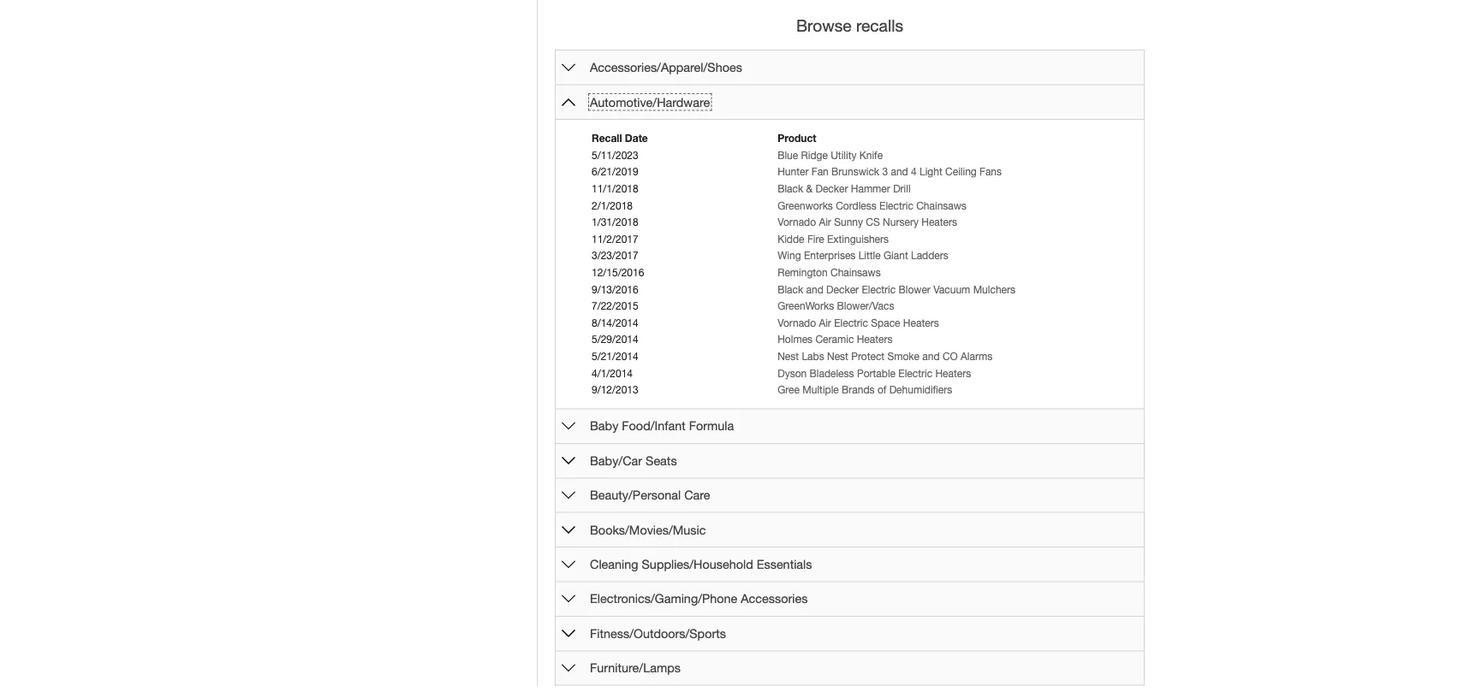 Task type: vqa. For each thing, say whether or not it's contained in the screenshot.
rightmost AND
yes



Task type: locate. For each thing, give the bounding box(es) containing it.
3 circle arrow e image from the top
[[562, 559, 576, 572]]

labs
[[802, 351, 824, 363]]

9 row from the top
[[590, 282, 1121, 298]]

circle arrow e image for books/movies/music
[[562, 524, 576, 538]]

greenworks cordless electric chainsaws link
[[778, 200, 967, 212]]

row containing 7/22/2015
[[590, 298, 1121, 315]]

row up wing enterprises little giant ladders link
[[590, 231, 1121, 248]]

hammer
[[851, 183, 890, 195]]

row up vornado air electric space heaters at the top right
[[590, 298, 1121, 315]]

giant
[[884, 250, 908, 262]]

row down "dyson bladeless portable electric heaters"
[[590, 382, 1121, 399]]

1 circle arrow e image from the top
[[562, 420, 576, 434]]

food/infant
[[622, 420, 686, 434]]

row up "dyson bladeless portable electric heaters"
[[590, 349, 1121, 366]]

row containing 8/14/2014
[[590, 315, 1121, 332]]

row down wing enterprises little giant ladders link
[[590, 265, 1121, 282]]

recalls
[[856, 16, 903, 35]]

beauty/personal care link
[[590, 489, 710, 503]]

vornado air sunny cs nursery heaters
[[778, 217, 957, 229]]

baby food/infant formula link
[[590, 420, 734, 434]]

beauty/personal
[[590, 489, 681, 503]]

1 black from the top
[[778, 183, 803, 195]]

2 circle arrow e image from the top
[[562, 489, 576, 503]]

13 row from the top
[[590, 349, 1121, 366]]

decker up greenworks blower/vacs link
[[826, 284, 859, 296]]

row containing 5/21/2014
[[590, 349, 1121, 366]]

row up brunswick on the right of the page
[[590, 147, 1121, 164]]

circle arrow e image for accessories/apparel/shoes
[[562, 61, 576, 75]]

chainsaws down light
[[916, 200, 967, 212]]

1 row from the top
[[590, 147, 1121, 164]]

row down blower/vacs on the top right of page
[[590, 315, 1121, 332]]

circle arrow s image
[[562, 96, 576, 109]]

holmes ceramic heaters
[[778, 334, 893, 346]]

10 row from the top
[[590, 298, 1121, 315]]

0 vertical spatial decker
[[816, 183, 848, 195]]

row containing 9/12/2013
[[590, 382, 1121, 399]]

nest up dyson
[[778, 351, 799, 363]]

row up sunny
[[590, 198, 1121, 215]]

1 vertical spatial decker
[[826, 284, 859, 296]]

11 row from the top
[[590, 315, 1121, 332]]

electronics/gaming/phone accessories
[[590, 593, 808, 607]]

nest
[[778, 351, 799, 363], [827, 351, 849, 363]]

4 circle arrow e image from the top
[[562, 593, 576, 607]]

row containing 5/11/2023
[[590, 147, 1121, 164]]

vornado up "holmes"
[[778, 317, 816, 329]]

4 row from the top
[[590, 198, 1121, 215]]

wing enterprises little giant ladders
[[778, 250, 949, 262]]

1 vertical spatial chainsaws
[[831, 267, 881, 279]]

black & decker hammer drill
[[778, 183, 911, 195]]

chainsaws down wing enterprises little giant ladders link
[[831, 267, 881, 279]]

dyson bladeless portable electric heaters link
[[778, 368, 971, 380]]

circle arrow e image
[[562, 420, 576, 434], [562, 455, 576, 469], [562, 559, 576, 572], [562, 593, 576, 607]]

0 vertical spatial air
[[819, 217, 831, 229]]

air
[[819, 217, 831, 229], [819, 317, 831, 329]]

3
[[882, 166, 888, 178]]

air up 'kidde fire extinguishers'
[[819, 217, 831, 229]]

row up brands
[[590, 366, 1121, 382]]

4 circle arrow e image from the top
[[562, 628, 576, 641]]

1 horizontal spatial and
[[891, 166, 908, 178]]

circle arrow e image for beauty/personal care
[[562, 489, 576, 503]]

product
[[778, 133, 817, 145]]

3 circle arrow e image from the top
[[562, 524, 576, 538]]

supplies/household
[[642, 558, 753, 572]]

vornado air electric space heaters link
[[778, 317, 939, 329]]

electric up dehumidifiers
[[899, 368, 933, 380]]

0 horizontal spatial nest
[[778, 351, 799, 363]]

14 row from the top
[[590, 366, 1121, 382]]

row containing 11/2/2017
[[590, 231, 1121, 248]]

air up ceramic
[[819, 317, 831, 329]]

row containing 2/1/2018
[[590, 198, 1121, 215]]

cs
[[866, 217, 880, 229]]

8 row from the top
[[590, 265, 1121, 282]]

fire
[[807, 233, 824, 245]]

and left co
[[923, 351, 940, 363]]

2 row from the top
[[590, 164, 1121, 181]]

light
[[920, 166, 943, 178]]

12/15/2016
[[592, 267, 644, 279]]

1 vertical spatial air
[[819, 317, 831, 329]]

1 horizontal spatial nest
[[827, 351, 849, 363]]

5/11/2023
[[592, 150, 639, 162]]

greenworks
[[778, 200, 833, 212]]

alarms
[[961, 351, 993, 363]]

multiple
[[803, 384, 839, 396]]

2 air from the top
[[819, 317, 831, 329]]

15 row from the top
[[590, 382, 1121, 399]]

row containing 5/29/2014
[[590, 332, 1121, 349]]

sunny
[[834, 217, 863, 229]]

3 row from the top
[[590, 181, 1121, 198]]

black for black and decker electric blower vacuum mulchers
[[778, 284, 803, 296]]

5 row from the top
[[590, 215, 1121, 231]]

row up cordless
[[590, 181, 1121, 198]]

electric
[[880, 200, 914, 212], [862, 284, 896, 296], [834, 317, 868, 329], [899, 368, 933, 380]]

nest down holmes ceramic heaters
[[827, 351, 849, 363]]

decker down fan
[[816, 183, 848, 195]]

dyson
[[778, 368, 807, 380]]

baby/car seats
[[590, 454, 677, 469]]

vornado up kidde
[[778, 217, 816, 229]]

little
[[859, 250, 881, 262]]

12 row from the top
[[590, 332, 1121, 349]]

co
[[943, 351, 958, 363]]

row containing 9/13/2016
[[590, 282, 1121, 298]]

electric down blower/vacs on the top right of page
[[834, 317, 868, 329]]

hunter
[[778, 166, 809, 178]]

blower/vacs
[[837, 301, 894, 313]]

black down remington
[[778, 284, 803, 296]]

decker
[[816, 183, 848, 195], [826, 284, 859, 296]]

baby
[[590, 420, 619, 434]]

heaters up protect
[[857, 334, 893, 346]]

blue
[[778, 150, 798, 162]]

0 horizontal spatial and
[[806, 284, 824, 296]]

row up black & decker hammer drill
[[590, 164, 1121, 181]]

row down extinguishers on the right top
[[590, 248, 1121, 265]]

row
[[590, 147, 1121, 164], [590, 164, 1121, 181], [590, 181, 1121, 198], [590, 198, 1121, 215], [590, 215, 1121, 231], [590, 231, 1121, 248], [590, 248, 1121, 265], [590, 265, 1121, 282], [590, 282, 1121, 298], [590, 298, 1121, 315], [590, 315, 1121, 332], [590, 332, 1121, 349], [590, 349, 1121, 366], [590, 366, 1121, 382], [590, 382, 1121, 399]]

gree
[[778, 384, 800, 396]]

0 horizontal spatial chainsaws
[[831, 267, 881, 279]]

2 horizontal spatial and
[[923, 351, 940, 363]]

row containing 12/15/2016
[[590, 265, 1121, 282]]

row containing 3/23/2017
[[590, 248, 1121, 265]]

electronics/gaming/phone
[[590, 593, 738, 607]]

1 air from the top
[[819, 217, 831, 229]]

6 row from the top
[[590, 231, 1121, 248]]

brunswick
[[832, 166, 880, 178]]

nest labs nest protect smoke and co alarms
[[778, 351, 993, 363]]

2 vornado from the top
[[778, 317, 816, 329]]

&
[[806, 183, 813, 195]]

furniture/lamps
[[590, 662, 681, 676]]

nursery
[[883, 217, 919, 229]]

black and decker electric blower vacuum mulchers
[[778, 284, 1016, 296]]

remington
[[778, 267, 828, 279]]

row up blower/vacs on the top right of page
[[590, 282, 1121, 298]]

4
[[911, 166, 917, 178]]

1 horizontal spatial chainsaws
[[916, 200, 967, 212]]

fitness/outdoors/sports link
[[590, 627, 726, 641]]

7 row from the top
[[590, 248, 1121, 265]]

black down the hunter in the right top of the page
[[778, 183, 803, 195]]

0 vertical spatial vornado
[[778, 217, 816, 229]]

1 vertical spatial vornado
[[778, 317, 816, 329]]

chainsaws
[[916, 200, 967, 212], [831, 267, 881, 279]]

circle arrow e image
[[562, 61, 576, 75], [562, 489, 576, 503], [562, 524, 576, 538], [562, 628, 576, 641], [562, 662, 576, 676]]

row down vornado air electric space heaters at the top right
[[590, 332, 1121, 349]]

5 circle arrow e image from the top
[[562, 662, 576, 676]]

cleaning supplies/household essentials link
[[590, 558, 812, 572]]

and right 3
[[891, 166, 908, 178]]

1 circle arrow e image from the top
[[562, 61, 576, 75]]

1 vertical spatial black
[[778, 284, 803, 296]]

1 vornado from the top
[[778, 217, 816, 229]]

row up extinguishers on the right top
[[590, 215, 1121, 231]]

0 vertical spatial black
[[778, 183, 803, 195]]

and up greenworks
[[806, 284, 824, 296]]

ceramic
[[816, 334, 854, 346]]

baby food/infant formula
[[590, 420, 734, 434]]

hunter fan brunswick 3 and 4 light ceiling fans link
[[778, 166, 1002, 178]]

1 nest from the left
[[778, 351, 799, 363]]

2 black from the top
[[778, 284, 803, 296]]

electronics/gaming/phone accessories link
[[590, 593, 808, 607]]

2 circle arrow e image from the top
[[562, 455, 576, 469]]

and
[[891, 166, 908, 178], [806, 284, 824, 296], [923, 351, 940, 363]]

5/29/2014
[[592, 334, 639, 346]]

cleaning supplies/household essentials
[[590, 558, 812, 572]]

vacuum
[[934, 284, 971, 296]]



Task type: describe. For each thing, give the bounding box(es) containing it.
7/22/2015
[[592, 301, 639, 313]]

cordless
[[836, 200, 877, 212]]

1/31/2018
[[592, 217, 639, 229]]

drill
[[893, 183, 911, 195]]

circle arrow e image for furniture/lamps
[[562, 662, 576, 676]]

2 vertical spatial and
[[923, 351, 940, 363]]

black & decker hammer drill link
[[778, 183, 911, 195]]

decker for electric
[[826, 284, 859, 296]]

air for sunny
[[819, 217, 831, 229]]

circle arrow e image for cleaning supplies/household essentials
[[562, 559, 576, 572]]

kidde fire extinguishers link
[[778, 233, 889, 245]]

of
[[878, 384, 887, 396]]

4/1/2014
[[592, 368, 633, 380]]

wing enterprises little giant ladders link
[[778, 250, 949, 262]]

kidde
[[778, 233, 805, 245]]

smoke
[[888, 351, 920, 363]]

ceiling
[[945, 166, 977, 178]]

heaters down co
[[935, 368, 971, 380]]

browse
[[796, 16, 852, 35]]

circle arrow e image for baby/car seats
[[562, 455, 576, 469]]

accessories
[[741, 593, 808, 607]]

accessories/apparel/shoes
[[590, 61, 742, 75]]

circle arrow e image for baby food/infant formula
[[562, 420, 576, 434]]

recall date
[[592, 133, 648, 145]]

dehumidifiers
[[889, 384, 952, 396]]

mulchers
[[973, 284, 1016, 296]]

0 vertical spatial chainsaws
[[916, 200, 967, 212]]

2/1/2018
[[592, 200, 633, 212]]

electric up the nursery at the top right of the page
[[880, 200, 914, 212]]

1 vertical spatial and
[[806, 284, 824, 296]]

5/21/2014
[[592, 351, 639, 363]]

baby/car seats link
[[590, 454, 677, 469]]

extinguishers
[[827, 233, 889, 245]]

6/21/2019
[[592, 166, 639, 178]]

portable
[[857, 368, 896, 380]]

greenworks
[[778, 301, 834, 313]]

heaters up ladders
[[922, 217, 957, 229]]

enterprises
[[804, 250, 856, 262]]

automotive/hardware link
[[590, 95, 710, 109]]

circle arrow e image for fitness/outdoors/sports
[[562, 628, 576, 641]]

browse recalls
[[796, 16, 903, 35]]

recall
[[592, 133, 622, 145]]

row containing 6/21/2019
[[590, 164, 1121, 181]]

row containing 1/31/2018
[[590, 215, 1121, 231]]

2 nest from the left
[[827, 351, 849, 363]]

vornado for vornado air sunny cs nursery heaters
[[778, 217, 816, 229]]

brands
[[842, 384, 875, 396]]

space
[[871, 317, 900, 329]]

knife
[[860, 150, 883, 162]]

automotive/hardware
[[590, 95, 710, 109]]

blue ridge utility knife
[[778, 150, 883, 162]]

beauty/personal care
[[590, 489, 710, 503]]

heaters down blower
[[903, 317, 939, 329]]

vornado for vornado air electric space heaters
[[778, 317, 816, 329]]

greenworks cordless electric chainsaws
[[778, 200, 967, 212]]

9/12/2013
[[592, 384, 639, 396]]

kidde fire extinguishers
[[778, 233, 889, 245]]

greenworks blower/vacs link
[[778, 301, 894, 313]]

blower
[[899, 284, 931, 296]]

holmes ceramic heaters link
[[778, 334, 893, 346]]

blue ridge utility knife link
[[778, 150, 883, 162]]

gree multiple brands of dehumidifiers
[[778, 384, 952, 396]]

vornado air electric space heaters
[[778, 317, 939, 329]]

11/1/2018
[[592, 183, 639, 195]]

wing
[[778, 250, 801, 262]]

formula
[[689, 420, 734, 434]]

air for electric
[[819, 317, 831, 329]]

black for black & decker hammer drill
[[778, 183, 803, 195]]

utility
[[831, 150, 857, 162]]

hunter fan brunswick 3 and 4 light ceiling fans
[[778, 166, 1002, 178]]

fan
[[812, 166, 829, 178]]

decker for hammer
[[816, 183, 848, 195]]

9/13/2016
[[592, 284, 639, 296]]

greenworks blower/vacs
[[778, 301, 894, 313]]

circle arrow e image for electronics/gaming/phone accessories
[[562, 593, 576, 607]]

furniture/lamps link
[[590, 662, 681, 676]]

row containing 4/1/2014
[[590, 366, 1121, 382]]

cleaning
[[590, 558, 638, 572]]

essentials
[[757, 558, 812, 572]]

vornado air sunny cs nursery heaters link
[[778, 217, 957, 229]]

fans
[[980, 166, 1002, 178]]

holmes
[[778, 334, 813, 346]]

books/movies/music link
[[590, 524, 706, 538]]

books/movies/music
[[590, 524, 706, 538]]

electric up blower/vacs on the top right of page
[[862, 284, 896, 296]]

black and decker electric blower vacuum mulchers link
[[778, 284, 1016, 296]]

bladeless
[[810, 368, 854, 380]]

baby/car
[[590, 454, 642, 469]]

0 vertical spatial and
[[891, 166, 908, 178]]

nest labs nest protect smoke and co alarms link
[[778, 351, 993, 363]]

row containing 11/1/2018
[[590, 181, 1121, 198]]



